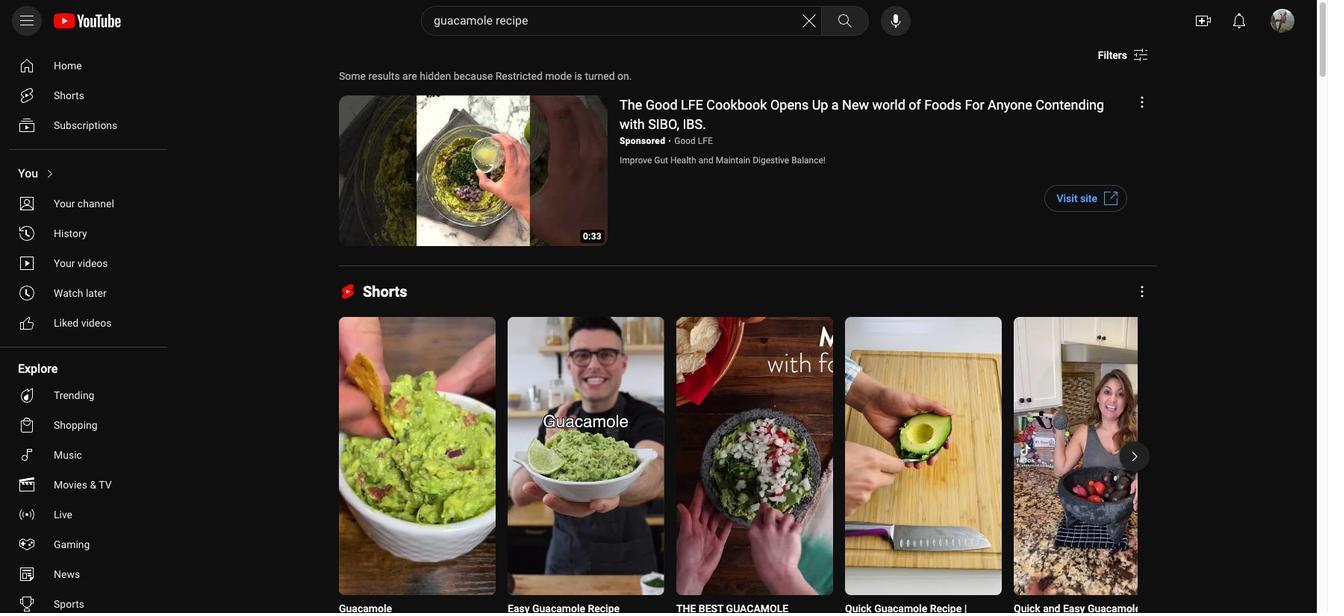 Task type: describe. For each thing, give the bounding box(es) containing it.
1 option from the top
[[9, 51, 161, 81]]

11 option from the top
[[9, 411, 161, 441]]

3 option from the top
[[9, 111, 161, 140]]

4 option from the top
[[9, 159, 161, 189]]

10 option from the top
[[9, 381, 161, 411]]

7 option from the top
[[9, 249, 161, 279]]

15 option from the top
[[9, 530, 161, 560]]

16 option from the top
[[9, 560, 161, 590]]

8 option from the top
[[9, 279, 161, 308]]

5 option from the top
[[9, 189, 161, 219]]

12 option from the top
[[9, 441, 161, 470]]



Task type: vqa. For each thing, say whether or not it's contained in the screenshot.
OPTION
yes



Task type: locate. For each thing, give the bounding box(es) containing it.
2 option from the top
[[9, 81, 161, 111]]

None search field
[[394, 6, 872, 36]]

Search text field
[[434, 11, 801, 31]]

option
[[9, 51, 161, 81], [9, 81, 161, 111], [9, 111, 161, 140], [9, 159, 161, 189], [9, 189, 161, 219], [9, 219, 161, 249], [9, 249, 161, 279], [9, 279, 161, 308], [9, 308, 161, 338], [9, 381, 161, 411], [9, 411, 161, 441], [9, 441, 161, 470], [9, 470, 161, 500], [9, 500, 161, 530], [9, 530, 161, 560], [9, 560, 161, 590], [9, 590, 161, 614]]

14 option from the top
[[9, 500, 161, 530]]

None text field
[[1057, 193, 1098, 205], [508, 602, 620, 614], [845, 602, 984, 614], [1057, 193, 1098, 205], [508, 602, 620, 614], [845, 602, 984, 614]]

6 option from the top
[[9, 219, 161, 249]]

13 option from the top
[[9, 470, 161, 500]]

9 option from the top
[[9, 308, 161, 338]]

avatar image image
[[1271, 9, 1295, 33]]

None text field
[[1098, 49, 1128, 61], [339, 602, 392, 614], [677, 602, 816, 614], [1014, 602, 1153, 614], [1098, 49, 1128, 61], [339, 602, 392, 614], [677, 602, 816, 614], [1014, 602, 1153, 614]]

17 option from the top
[[9, 590, 161, 614]]

33 seconds element
[[583, 232, 602, 241]]



